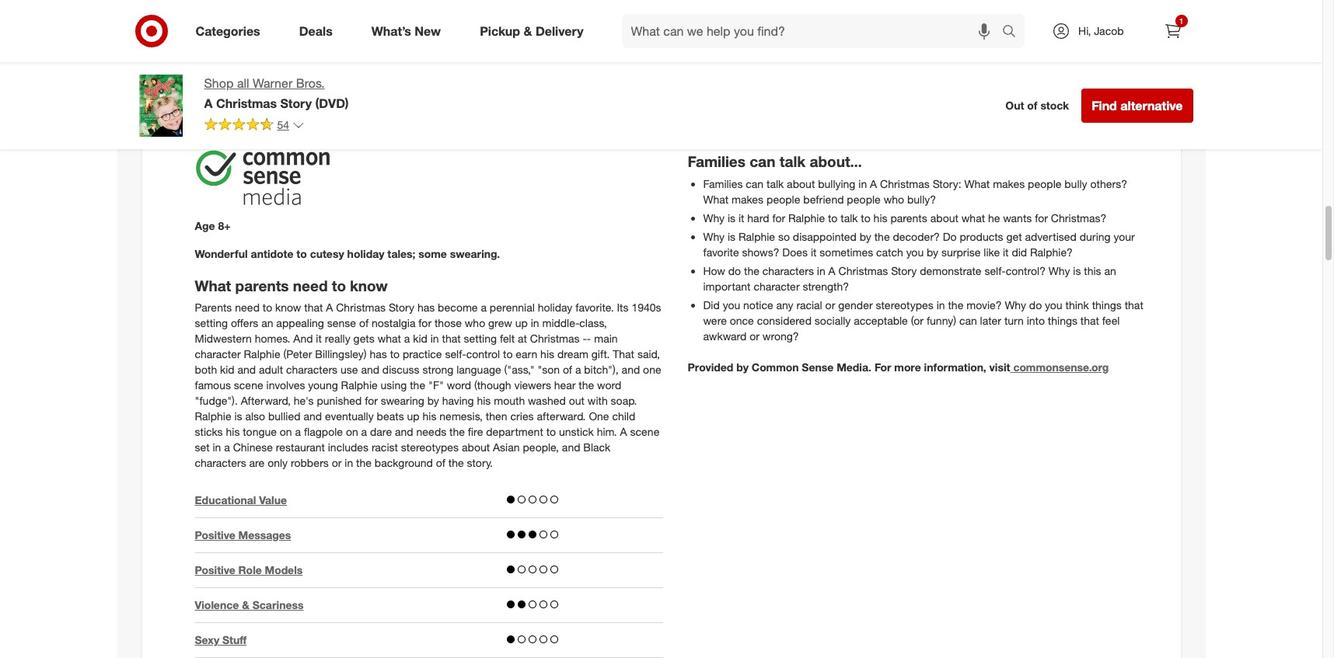 Task type: locate. For each thing, give the bounding box(es) containing it.
kid up practice
[[413, 332, 427, 346]]

1 horizontal spatial what
[[703, 193, 729, 206]]

2 vertical spatial characters
[[195, 457, 246, 470]]

story inside what parents need to know parents need to know that a christmas story has become a perennial holiday favorite. its 1940s setting offers an appealing sense of nostalgia for those who grew up in middle-class, midwestern homes. and it really gets what a kid in that setting felt at christmas -- main character ralphie (peter billingsley) has to practice self-control to earn his dream gift. that said, both kid and adult characters use and discuss strong language ("ass," "son of a bitch"), and one famous scene involves young ralphie using the "f" word (though viewers hear the word "fudge"). afterward, he's punished for swearing by having his mouth washed out with soap. ralphie is also bullied and eventually beats up his nemesis, then cries afterward. one child sticks his tongue on a flagpole on a dare and needs the fire department to unstick him. a scene set in a chinese restaurant includes racist stereotypes about asian people, and black characters are only robbers or in the background of the story.
[[389, 301, 414, 314]]

2 horizontal spatial you
[[1045, 298, 1062, 311]]

1 vertical spatial kid
[[220, 363, 234, 377]]

1 horizontal spatial on
[[346, 426, 358, 439]]

0 vertical spatial characters
[[763, 264, 814, 277]]

0 vertical spatial parents
[[890, 211, 927, 224]]

2 - from the left
[[587, 332, 591, 346]]

0 vertical spatial up
[[515, 317, 528, 330]]

1 horizontal spatial parents
[[890, 211, 927, 224]]

0 vertical spatial be
[[756, 10, 768, 23]]

what inside families can talk about... families can talk about bullying in a christmas story: what makes people bully others? what makes people befriend people who bully? why is it hard for ralphie to talk to his parents about what he wants for christmas? why is ralphie so disappointed by the decoder? do products get advertised during your favorite shows? does it sometimes catch you by surprise like it did ralphie? how do the characters in a christmas story demonstrate self-control? why is this an important character strength? did you notice any racial or gender stereotypes in the movie? why do you think things that were once considered socially acceptable (or funny) can later turn into things that feel awkward or wrong?
[[962, 211, 985, 224]]

1 vertical spatial stereotypes
[[401, 441, 459, 454]]

2 word from the left
[[597, 379, 621, 392]]

is
[[728, 211, 736, 224], [728, 230, 736, 243], [1073, 264, 1081, 277], [234, 410, 242, 423]]

1 vertical spatial do
[[1029, 298, 1042, 311]]

swearing
[[381, 394, 424, 408]]

0 horizontal spatial parents
[[235, 277, 289, 294]]

1 vertical spatial story
[[891, 264, 917, 277]]

to inside this item can be returned to any target store or target.com. this item must be returned within 30 days of the date it was purchased in store, shipped, delivered by a shipt shopper, or made ready for pickup. see the return policy for complete information.
[[816, 10, 825, 23]]

0 vertical spatial what
[[964, 177, 990, 190]]

an
[[1104, 264, 1116, 277], [261, 317, 273, 330]]

0 vertical spatial makes
[[993, 177, 1025, 190]]

stereotypes inside families can talk about... families can talk about bullying in a christmas story: what makes people bully others? what makes people befriend people who bully? why is it hard for ralphie to talk to his parents about what he wants for christmas? why is ralphie so disappointed by the decoder? do products get advertised during your favorite shows? does it sometimes catch you by surprise like it did ralphie? how do the characters in a christmas story demonstrate self-control? why is this an important character strength? did you notice any racial or gender stereotypes in the movie? why do you think things that were once considered socially acceptable (or funny) can later turn into things that feel awkward or wrong?
[[876, 298, 934, 311]]

one
[[643, 363, 661, 377]]

1 vertical spatial holiday
[[538, 301, 572, 314]]

makes up hard at right top
[[732, 193, 764, 206]]

you up once
[[723, 298, 740, 311]]

bully
[[1065, 177, 1087, 190]]

it
[[951, 26, 957, 39], [739, 211, 744, 224], [811, 245, 817, 259], [1003, 245, 1009, 259], [316, 332, 322, 346]]

positive down educational
[[195, 529, 235, 542]]

are
[[249, 457, 265, 470]]

any up considered
[[776, 298, 793, 311]]

0 horizontal spatial characters
[[195, 457, 246, 470]]

know up appealing in the left of the page
[[275, 301, 301, 314]]

be up 'shipt'
[[762, 26, 775, 39]]

who inside families can talk about... families can talk about bullying in a christmas story: what makes people bully others? what makes people befriend people who bully? why is it hard for ralphie to talk to his parents about what he wants for christmas? why is ralphie so disappointed by the decoder? do products get advertised during your favorite shows? does it sometimes catch you by surprise like it did ralphie? how do the characters in a christmas story demonstrate self-control? why is this an important character strength? did you notice any racial or gender stereotypes in the movie? why do you think things that were once considered socially acceptable (or funny) can later turn into things that feel awkward or wrong?
[[884, 193, 904, 206]]

1 vertical spatial any
[[776, 298, 793, 311]]

positive role models button
[[195, 563, 303, 579]]

story down bros.
[[280, 96, 312, 111]]

character inside what parents need to know parents need to know that a christmas story has become a perennial holiday favorite. its 1940s setting offers an appealing sense of nostalgia for those who grew up in middle-class, midwestern homes. and it really gets what a kid in that setting felt at christmas -- main character ralphie (peter billingsley) has to practice self-control to earn his dream gift. that said, both kid and adult characters use and discuss strong language ("ass," "son of a bitch"), and one famous scene involves young ralphie using the "f" word (though viewers hear the word "fudge"). afterward, he's punished for swearing by having his mouth washed out with soap. ralphie is also bullied and eventually beats up his nemesis, then cries afterward. one child sticks his tongue on a flagpole on a dare and needs the fire department to unstick him. a scene set in a chinese restaurant includes racist stereotypes about asian people, and black characters are only robbers or in the background of the story.
[[195, 348, 241, 361]]

story up nostalgia
[[389, 301, 414, 314]]

1 horizontal spatial word
[[597, 379, 621, 392]]

1 horizontal spatial up
[[515, 317, 528, 330]]

viewers
[[514, 379, 551, 392]]

1 horizontal spatial &
[[524, 23, 532, 39]]

0 vertical spatial any
[[828, 10, 846, 23]]

he
[[988, 211, 1000, 224]]

8
[[218, 219, 224, 232]]

of up the gets
[[359, 317, 369, 330]]

2 vertical spatial talk
[[841, 211, 858, 224]]

0 vertical spatial self-
[[985, 264, 1006, 277]]

about down fire
[[462, 441, 490, 454]]

parents up decoder?
[[890, 211, 927, 224]]

1 vertical spatial item
[[711, 26, 732, 39]]

store
[[881, 10, 906, 23]]

0 horizontal spatial about
[[462, 441, 490, 454]]

0 vertical spatial setting
[[195, 317, 228, 330]]

a down child
[[620, 426, 627, 439]]

0 horizontal spatial up
[[407, 410, 420, 423]]

talk up hard at right top
[[767, 177, 784, 190]]

talk up disappointed
[[841, 211, 858, 224]]

0 horizontal spatial has
[[370, 348, 387, 361]]

do
[[943, 230, 957, 243]]

do up into
[[1029, 298, 1042, 311]]

0 vertical spatial &
[[524, 23, 532, 39]]

1 horizontal spatial any
[[828, 10, 846, 23]]

does
[[782, 245, 808, 259]]

by up return
[[735, 41, 747, 55]]

1 vertical spatial talk
[[767, 177, 784, 190]]

what inside what parents need to know parents need to know that a christmas story has become a perennial holiday favorite. its 1940s setting offers an appealing sense of nostalgia for those who grew up in middle-class, midwestern homes. and it really gets what a kid in that setting felt at christmas -- main character ralphie (peter billingsley) has to practice self-control to earn his dream gift. that said, both kid and adult characters use and discuss strong language ("ass," "son of a bitch"), and one famous scene involves young ralphie using the "f" word (though viewers hear the word "fudge"). afterward, he's punished for swearing by having his mouth washed out with soap. ralphie is also bullied and eventually beats up his nemesis, then cries afterward. one child sticks his tongue on a flagpole on a dare and needs the fire department to unstick him. a scene set in a chinese restaurant includes racist stereotypes about asian people, and black characters are only robbers or in the background of the story.
[[195, 277, 231, 294]]

flagpole
[[304, 426, 343, 439]]

do up important
[[728, 264, 741, 277]]

1 vertical spatial up
[[407, 410, 420, 423]]

by down decoder?
[[927, 245, 938, 259]]

"son
[[538, 363, 560, 377]]

afterward.
[[537, 410, 586, 423]]

is left also
[[234, 410, 242, 423]]

gift.
[[591, 348, 610, 361]]

any inside families can talk about... families can talk about bullying in a christmas story: what makes people bully others? what makes people befriend people who bully? why is it hard for ralphie to talk to his parents about what he wants for christmas? why is ralphie so disappointed by the decoder? do products get advertised during your favorite shows? does it sometimes catch you by surprise like it did ralphie? how do the characters in a christmas story demonstrate self-control? why is this an important character strength? did you notice any racial or gender stereotypes in the movie? why do you think things that were once considered socially acceptable (or funny) can later turn into things that feel awkward or wrong?
[[776, 298, 793, 311]]

really
[[325, 332, 350, 346]]

need down cutesy
[[293, 277, 328, 294]]

0 vertical spatial kid
[[413, 332, 427, 346]]

& right violence
[[242, 599, 249, 612]]

search
[[995, 25, 1033, 40]]

about up befriend
[[787, 177, 815, 190]]

0 horizontal spatial know
[[275, 301, 301, 314]]

so
[[778, 230, 790, 243]]

delivered
[[688, 41, 732, 55]]

2 horizontal spatial story
[[891, 264, 917, 277]]

0 horizontal spatial what
[[378, 332, 401, 346]]

word up having at the left bottom
[[447, 379, 471, 392]]

0 vertical spatial about
[[787, 177, 815, 190]]

30
[[854, 26, 866, 39]]

setting up control
[[464, 332, 497, 346]]

favorite.
[[576, 301, 614, 314]]

1 horizontal spatial you
[[906, 245, 924, 259]]

of up hear on the left bottom
[[563, 363, 572, 377]]

positive inside button
[[195, 564, 235, 577]]

0 horizontal spatial character
[[195, 348, 241, 361]]

1 horizontal spatial what
[[962, 211, 985, 224]]

the down includes
[[356, 457, 372, 470]]

about inside what parents need to know parents need to know that a christmas story has become a perennial holiday favorite. its 1940s setting offers an appealing sense of nostalgia for those who grew up in middle-class, midwestern homes. and it really gets what a kid in that setting felt at christmas -- main character ralphie (peter billingsley) has to practice self-control to earn his dream gift. that said, both kid and adult characters use and discuss strong language ("ass," "son of a bitch"), and one famous scene involves young ralphie using the "f" word (though viewers hear the word "fudge"). afterward, he's punished for swearing by having his mouth washed out with soap. ralphie is also bullied and eventually beats up his nemesis, then cries afterward. one child sticks his tongue on a flagpole on a dare and needs the fire department to unstick him. a scene set in a chinese restaurant includes racist stereotypes about asian people, and black characters are only robbers or in the background of the story.
[[462, 441, 490, 454]]

pickup & delivery link
[[467, 14, 603, 48]]

his down the "(though"
[[477, 394, 491, 408]]

and right use
[[361, 363, 379, 377]]

a up return policy link
[[750, 41, 756, 55]]

in up strength?
[[817, 264, 825, 277]]

it left was
[[951, 26, 957, 39]]

0 horizontal spatial need
[[235, 301, 260, 314]]

sometimes
[[820, 245, 873, 259]]

story down catch on the top of the page
[[891, 264, 917, 277]]

1 vertical spatial positive
[[195, 564, 235, 577]]

0 vertical spatial who
[[884, 193, 904, 206]]

chinese
[[233, 441, 273, 454]]

positive inside button
[[195, 529, 235, 542]]

1 horizontal spatial who
[[884, 193, 904, 206]]

makes
[[993, 177, 1025, 190], [732, 193, 764, 206]]

people down bullying
[[847, 193, 881, 206]]

disappointed
[[793, 230, 857, 243]]

feel
[[1102, 314, 1120, 327]]

1 horizontal spatial characters
[[286, 363, 338, 377]]

favorite
[[703, 245, 739, 259]]

it left hard at right top
[[739, 211, 744, 224]]

do
[[728, 264, 741, 277], [1029, 298, 1042, 311]]

kid
[[413, 332, 427, 346], [220, 363, 234, 377]]

0 vertical spatial need
[[293, 277, 328, 294]]

0 vertical spatial stereotypes
[[876, 298, 934, 311]]

0 horizontal spatial &
[[242, 599, 249, 612]]

0 horizontal spatial who
[[465, 317, 485, 330]]

1 item from the top
[[711, 10, 732, 23]]

billingsley)
[[315, 348, 367, 361]]

or down within
[[832, 41, 842, 55]]

1 horizontal spatial self-
[[985, 264, 1006, 277]]

movie?
[[967, 298, 1002, 311]]

character inside families can talk about... families can talk about bullying in a christmas story: what makes people bully others? what makes people befriend people who bully? why is it hard for ralphie to talk to his parents about what he wants for christmas? why is ralphie so disappointed by the decoder? do products get advertised during your favorite shows? does it sometimes catch you by surprise like it did ralphie? how do the characters in a christmas story demonstrate self-control? why is this an important character strength? did you notice any racial or gender stereotypes in the movie? why do you think things that were once considered socially acceptable (or funny) can later turn into things that feel awkward or wrong?
[[754, 280, 800, 293]]

afterward,
[[241, 394, 291, 408]]

what up the favorite in the top of the page
[[703, 193, 729, 206]]

positive for positive messages
[[195, 529, 235, 542]]

stereotypes down needs
[[401, 441, 459, 454]]

parents inside families can talk about... families can talk about bullying in a christmas story: what makes people bully others? what makes people befriend people who bully? why is it hard for ralphie to talk to his parents about what he wants for christmas? why is ralphie so disappointed by the decoder? do products get advertised during your favorite shows? does it sometimes catch you by surprise like it did ralphie? how do the characters in a christmas story demonstrate self-control? why is this an important character strength? did you notice any racial or gender stereotypes in the movie? why do you think things that were once considered socially acceptable (or funny) can later turn into things that feel awkward or wrong?
[[890, 211, 927, 224]]

the up funny) at the top of the page
[[948, 298, 964, 311]]

self- down like
[[985, 264, 1006, 277]]

what inside what parents need to know parents need to know that a christmas story has become a perennial holiday favorite. its 1940s setting offers an appealing sense of nostalgia for those who grew up in middle-class, midwestern homes. and it really gets what a kid in that setting felt at christmas -- main character ralphie (peter billingsley) has to practice self-control to earn his dream gift. that said, both kid and adult characters use and discuss strong language ("ass," "son of a bitch"), and one famous scene involves young ralphie using the "f" word (though viewers hear the word "fudge"). afterward, he's punished for swearing by having his mouth washed out with soap. ralphie is also bullied and eventually beats up his nemesis, then cries afterward. one child sticks his tongue on a flagpole on a dare and needs the fire department to unstick him. a scene set in a chinese restaurant includes racist stereotypes about asian people, and black characters are only robbers or in the background of the story.
[[378, 332, 401, 346]]

target.com.
[[922, 10, 977, 23]]

this
[[688, 10, 708, 23], [688, 26, 708, 39]]

that down the think
[[1081, 314, 1099, 327]]

characters
[[763, 264, 814, 277], [286, 363, 338, 377], [195, 457, 246, 470]]

common sense media logo image
[[195, 150, 331, 206]]

shipped,
[[1078, 26, 1120, 39]]

0 horizontal spatial any
[[776, 298, 793, 311]]

parents
[[890, 211, 927, 224], [235, 277, 289, 294]]

1 vertical spatial this
[[688, 26, 708, 39]]

"f"
[[428, 379, 444, 392]]

character
[[754, 280, 800, 293], [195, 348, 241, 361]]

0 horizontal spatial an
[[261, 317, 273, 330]]

his up catch on the top of the page
[[874, 211, 887, 224]]

know down wonderful antidote to cutesy holiday tales; some swearing.
[[350, 277, 388, 294]]

to up sometimes
[[861, 211, 871, 224]]

1 this from the top
[[688, 10, 708, 23]]

1 horizontal spatial about
[[787, 177, 815, 190]]

christmas?
[[1051, 211, 1107, 224]]

1 horizontal spatial stereotypes
[[876, 298, 934, 311]]

0 horizontal spatial word
[[447, 379, 471, 392]]

2 positive from the top
[[195, 564, 235, 577]]

2 vertical spatial about
[[462, 441, 490, 454]]

item
[[711, 10, 732, 23], [711, 26, 732, 39]]

common
[[752, 360, 799, 374]]

setting down parents
[[195, 317, 228, 330]]

2 vertical spatial what
[[195, 277, 231, 294]]

families down parental info dropdown button
[[688, 152, 746, 170]]

him.
[[597, 426, 617, 439]]

1 vertical spatial character
[[195, 348, 241, 361]]

what down nostalgia
[[378, 332, 401, 346]]

2 item from the top
[[711, 26, 732, 39]]

visit
[[989, 360, 1010, 374]]

characters inside families can talk about... families can talk about bullying in a christmas story: what makes people bully others? what makes people befriend people who bully? why is it hard for ralphie to talk to his parents about what he wants for christmas? why is ralphie so disappointed by the decoder? do products get advertised during your favorite shows? does it sometimes catch you by surprise like it did ralphie? how do the characters in a christmas story demonstrate self-control? why is this an important character strength? did you notice any racial or gender stereotypes in the movie? why do you think things that were once considered socially acceptable (or funny) can later turn into things that feel awkward or wrong?
[[763, 264, 814, 277]]

what right story:
[[964, 177, 990, 190]]

return policy link
[[728, 57, 789, 70]]

about
[[787, 177, 815, 190], [930, 211, 958, 224], [462, 441, 490, 454]]

christmas up "sense"
[[336, 301, 386, 314]]

for up advertised
[[1035, 211, 1048, 224]]

has up those
[[417, 301, 435, 314]]

dare
[[370, 426, 392, 439]]

self-
[[985, 264, 1006, 277], [445, 348, 466, 361]]

holiday inside what parents need to know parents need to know that a christmas story has become a perennial holiday favorite. its 1940s setting offers an appealing sense of nostalgia for those who grew up in middle-class, midwestern homes. and it really gets what a kid in that setting felt at christmas -- main character ralphie (peter billingsley) has to practice self-control to earn his dream gift. that said, both kid and adult characters use and discuss strong language ("ass," "son of a bitch"), and one famous scene involves young ralphie using the "f" word (though viewers hear the word "fudge"). afterward, he's punished for swearing by having his mouth washed out with soap. ralphie is also bullied and eventually beats up his nemesis, then cries afterward. one child sticks his tongue on a flagpole on a dare and needs the fire department to unstick him. a scene set in a chinese restaurant includes racist stereotypes about asian people, and black characters are only robbers or in the background of the story.
[[538, 301, 572, 314]]

who inside what parents need to know parents need to know that a christmas story has become a perennial holiday favorite. its 1940s setting offers an appealing sense of nostalgia for those who grew up in middle-class, midwestern homes. and it really gets what a kid in that setting felt at christmas -- main character ralphie (peter billingsley) has to practice self-control to earn his dream gift. that said, both kid and adult characters use and discuss strong language ("ass," "son of a bitch"), and one famous scene involves young ralphie using the "f" word (though viewers hear the word "fudge"). afterward, he's punished for swearing by having his mouth washed out with soap. ralphie is also bullied and eventually beats up his nemesis, then cries afterward. one child sticks his tongue on a flagpole on a dare and needs the fire department to unstick him. a scene set in a chinese restaurant includes racist stereotypes about asian people, and black characters are only robbers or in the background of the story.
[[465, 317, 485, 330]]

it right the does
[[811, 245, 817, 259]]

-
[[583, 332, 587, 346], [587, 332, 591, 346]]

wonderful
[[195, 247, 248, 260]]

he's
[[294, 394, 314, 408]]

policy
[[760, 57, 789, 70]]

in inside this item can be returned to any target store or target.com. this item must be returned within 30 days of the date it was purchased in store, shipped, delivered by a shipt shopper, or made ready for pickup. see the return policy for complete information.
[[1037, 26, 1045, 39]]

1 vertical spatial &
[[242, 599, 249, 612]]

both
[[195, 363, 217, 377]]

mouth
[[494, 394, 525, 408]]

word down bitch"),
[[597, 379, 621, 392]]

involves
[[266, 379, 305, 392]]

by down "f"
[[427, 394, 439, 408]]

is left hard at right top
[[728, 211, 736, 224]]

did
[[703, 298, 720, 311]]

a right set
[[224, 441, 230, 454]]

sexy stuff
[[195, 634, 247, 647]]

1 horizontal spatial scene
[[630, 426, 660, 439]]

young
[[308, 379, 338, 392]]

0 horizontal spatial do
[[728, 264, 741, 277]]

1 vertical spatial who
[[465, 317, 485, 330]]

1 horizontal spatial has
[[417, 301, 435, 314]]

a right bullying
[[870, 177, 877, 190]]

0 horizontal spatial scene
[[234, 379, 263, 392]]

2 vertical spatial story
[[389, 301, 414, 314]]

complete
[[808, 57, 854, 70]]

deals link
[[286, 14, 352, 48]]

positive for positive role models
[[195, 564, 235, 577]]

control?
[[1006, 264, 1046, 277]]

find alternative
[[1092, 98, 1183, 114]]

his right sticks
[[226, 426, 240, 439]]

& inside pickup & delivery link
[[524, 23, 532, 39]]

the up "out"
[[579, 379, 594, 392]]

and
[[293, 332, 313, 346]]

2 horizontal spatial characters
[[763, 264, 814, 277]]

nemesis,
[[439, 410, 483, 423]]

it left did
[[1003, 245, 1009, 259]]

important
[[703, 280, 751, 293]]

search button
[[995, 14, 1033, 51]]

1 horizontal spatial holiday
[[538, 301, 572, 314]]

pounds
[[333, 26, 370, 39]]

1 positive from the top
[[195, 529, 235, 542]]

robbers
[[291, 457, 329, 470]]

positive role models
[[195, 564, 303, 577]]

1 vertical spatial self-
[[445, 348, 466, 361]]

what up 'products'
[[962, 211, 985, 224]]

to down wonderful antidote to cutesy holiday tales; some swearing.
[[332, 277, 346, 294]]

1 vertical spatial setting
[[464, 332, 497, 346]]

catch
[[876, 245, 903, 259]]

0 vertical spatial what
[[962, 211, 985, 224]]

holiday left tales;
[[347, 247, 384, 260]]

families up the favorite in the top of the page
[[703, 177, 743, 190]]

of down store
[[895, 26, 904, 39]]

you left the think
[[1045, 298, 1062, 311]]

0 horizontal spatial what
[[195, 277, 231, 294]]

0 horizontal spatial stereotypes
[[401, 441, 459, 454]]

& inside violence & scariness 'button'
[[242, 599, 249, 612]]

0 vertical spatial families
[[688, 152, 746, 170]]

what
[[962, 211, 985, 224], [378, 332, 401, 346]]

1 horizontal spatial things
[[1092, 298, 1122, 311]]

midwestern
[[195, 332, 252, 346]]

1940s
[[632, 301, 661, 314]]

0 horizontal spatial people
[[767, 193, 800, 206]]

alternative
[[1121, 98, 1183, 114]]

to up homes.
[[263, 301, 272, 314]]

holiday up middle-
[[538, 301, 572, 314]]

in left store, on the right
[[1037, 26, 1045, 39]]

bros.
[[296, 75, 325, 91]]

an inside families can talk about... families can talk about bullying in a christmas story: what makes people bully others? what makes people befriend people who bully? why is it hard for ralphie to talk to his parents about what he wants for christmas? why is ralphie so disappointed by the decoder? do products get advertised during your favorite shows? does it sometimes catch you by surprise like it did ralphie? how do the characters in a christmas story demonstrate self-control? why is this an important character strength? did you notice any racial or gender stereotypes in the movie? why do you think things that were once considered socially acceptable (or funny) can later turn into things that feel awkward or wrong?
[[1104, 264, 1116, 277]]

who left bully?
[[884, 193, 904, 206]]

0 vertical spatial positive
[[195, 529, 235, 542]]

1 vertical spatial what
[[378, 332, 401, 346]]

bullying
[[818, 177, 856, 190]]

talk left about...
[[780, 152, 806, 170]]

out
[[1005, 99, 1024, 112]]

be
[[756, 10, 768, 23], [762, 26, 775, 39]]

scariness
[[252, 599, 304, 612]]

1 vertical spatial about
[[930, 211, 958, 224]]

christmas down all
[[216, 96, 277, 111]]

any up within
[[828, 10, 846, 23]]

using
[[381, 379, 407, 392]]

in up practice
[[430, 332, 439, 346]]

an up homes.
[[261, 317, 273, 330]]

people up hard at right top
[[767, 193, 800, 206]]

0 vertical spatial story
[[280, 96, 312, 111]]

can
[[735, 10, 753, 23], [750, 152, 775, 170], [746, 177, 764, 190], [959, 314, 977, 327]]

and down the that
[[622, 363, 640, 377]]



Task type: vqa. For each thing, say whether or not it's contained in the screenshot.
grew at the left
yes



Task type: describe. For each thing, give the bounding box(es) containing it.
soap.
[[611, 394, 637, 408]]

one
[[589, 410, 609, 423]]

wants
[[1003, 211, 1032, 224]]

the left date
[[908, 26, 923, 39]]

2 this from the top
[[688, 26, 708, 39]]

surprise
[[941, 245, 981, 259]]

eventually
[[325, 410, 374, 423]]

to down felt on the bottom left
[[503, 348, 513, 361]]

only
[[268, 457, 288, 470]]

What can we help you find? suggestions appear below search field
[[622, 14, 1006, 48]]

or down once
[[750, 329, 759, 343]]

a down nostalgia
[[404, 332, 410, 346]]

made
[[845, 41, 873, 55]]

age 8 +
[[195, 219, 231, 232]]

ralphie up adult
[[244, 348, 280, 361]]

1 horizontal spatial makes
[[993, 177, 1025, 190]]

1 vertical spatial know
[[275, 301, 301, 314]]

1 vertical spatial scene
[[630, 426, 660, 439]]

later
[[980, 314, 1001, 327]]

a left dare
[[361, 426, 367, 439]]

is left this at top right
[[1073, 264, 1081, 277]]

what's
[[371, 23, 411, 39]]

or inside what parents need to know parents need to know that a christmas story has become a perennial holiday favorite. its 1940s setting offers an appealing sense of nostalgia for those who grew up in middle-class, midwestern homes. and it really gets what a kid in that setting felt at christmas -- main character ralphie (peter billingsley) has to practice self-control to earn his dream gift. that said, both kid and adult characters use and discuss strong language ("ass," "son of a bitch"), and one famous scene involves young ralphie using the "f" word (though viewers hear the word "fudge"). afterward, he's punished for swearing by having his mouth washed out with soap. ralphie is also bullied and eventually beats up his nemesis, then cries afterward. one child sticks his tongue on a flagpole on a dare and needs the fire department to unstick him. a scene set in a chinese restaurant includes racist stereotypes about asian people, and black characters are only robbers or in the background of the story.
[[332, 457, 342, 470]]

1 horizontal spatial people
[[847, 193, 881, 206]]

story inside families can talk about... families can talk about bullying in a christmas story: what makes people bully others? what makes people befriend people who bully? why is it hard for ralphie to talk to his parents about what he wants for christmas? why is ralphie so disappointed by the decoder? do products get advertised during your favorite shows? does it sometimes catch you by surprise like it did ralphie? how do the characters in a christmas story demonstrate self-control? why is this an important character strength? did you notice any racial or gender stereotypes in the movie? why do you think things that were once considered socially acceptable (or funny) can later turn into things that feel awkward or wrong?
[[891, 264, 917, 277]]

1 vertical spatial what
[[703, 193, 729, 206]]

to up discuss
[[390, 348, 400, 361]]

racist
[[372, 441, 398, 454]]

store,
[[1048, 26, 1075, 39]]

christmas down middle-
[[530, 332, 580, 346]]

a up restaurant
[[295, 426, 301, 439]]

into
[[1027, 314, 1045, 327]]

a right become at top left
[[481, 301, 487, 314]]

1 vertical spatial things
[[1048, 314, 1078, 327]]

target
[[849, 10, 878, 23]]

image of a christmas story (dvd) image
[[129, 75, 192, 137]]

all
[[237, 75, 249, 91]]

hi, jacob
[[1078, 24, 1124, 37]]

and down beats
[[395, 426, 413, 439]]

1 vertical spatial need
[[235, 301, 260, 314]]

0 vertical spatial has
[[417, 301, 435, 314]]

out of stock
[[1005, 99, 1069, 112]]

media.
[[837, 360, 872, 374]]

christmas inside shop all warner bros. a christmas story (dvd)
[[216, 96, 277, 111]]

the left "f"
[[410, 379, 425, 392]]

for up so
[[772, 211, 785, 224]]

0 horizontal spatial you
[[723, 298, 740, 311]]

parents inside what parents need to know parents need to know that a christmas story has become a perennial holiday favorite. its 1940s setting offers an appealing sense of nostalgia for those who grew up in middle-class, midwestern homes. and it really gets what a kid in that setting felt at christmas -- main character ralphie (peter billingsley) has to practice self-control to earn his dream gift. that said, both kid and adult characters use and discuss strong language ("ass," "son of a bitch"), and one famous scene involves young ralphie using the "f" word (though viewers hear the word "fudge"). afterward, he's punished for swearing by having his mouth washed out with soap. ralphie is also bullied and eventually beats up his nemesis, then cries afterward. one child sticks his tongue on a flagpole on a dare and needs the fire department to unstick him. a scene set in a chinese restaurant includes racist stereotypes about asian people, and black characters are only robbers or in the background of the story.
[[235, 277, 289, 294]]

sticks
[[195, 426, 223, 439]]

notice
[[743, 298, 773, 311]]

were
[[703, 314, 727, 327]]

a up "sense"
[[326, 301, 333, 314]]

fire
[[468, 426, 483, 439]]

0 vertical spatial returned
[[771, 10, 813, 23]]

by right the provided
[[736, 360, 749, 374]]

the down shows?
[[744, 264, 760, 277]]

for right ready
[[906, 41, 919, 55]]

estimated ship weight: 0.18 pounds
[[195, 26, 370, 39]]

0 vertical spatial scene
[[234, 379, 263, 392]]

cutesy
[[310, 247, 344, 260]]

2 horizontal spatial people
[[1028, 177, 1062, 190]]

discuss
[[382, 363, 420, 377]]

find
[[1092, 98, 1117, 114]]

1 vertical spatial returned
[[778, 26, 819, 39]]

in up funny) at the top of the page
[[937, 298, 945, 311]]

the left story.
[[448, 457, 464, 470]]

washed
[[528, 394, 566, 408]]

stuff
[[222, 634, 247, 647]]

2 horizontal spatial what
[[964, 177, 990, 190]]

& for pickup
[[524, 23, 532, 39]]

christmas down sometimes
[[839, 264, 888, 277]]

sense
[[327, 317, 356, 330]]

appealing
[[276, 317, 324, 330]]

shipt
[[759, 41, 784, 55]]

includes
[[328, 441, 369, 454]]

1 horizontal spatial need
[[293, 277, 328, 294]]

the down delivered
[[710, 57, 725, 70]]

or up the socially
[[825, 298, 835, 311]]

2 horizontal spatial about
[[930, 211, 958, 224]]

of right out
[[1027, 99, 1038, 112]]

christmas up bully?
[[880, 177, 930, 190]]

info
[[258, 110, 284, 128]]

1 on from the left
[[280, 426, 292, 439]]

self- inside families can talk about... families can talk about bullying in a christmas story: what makes people bully others? what makes people befriend people who bully? why is it hard for ralphie to talk to his parents about what he wants for christmas? why is ralphie so disappointed by the decoder? do products get advertised during your favorite shows? does it sometimes catch you by surprise like it did ralphie? how do the characters in a christmas story demonstrate self-control? why is this an important character strength? did you notice any racial or gender stereotypes in the movie? why do you think things that were once considered socially acceptable (or funny) can later turn into things that feel awkward or wrong?
[[985, 264, 1006, 277]]

some
[[419, 247, 447, 260]]

of down needs
[[436, 457, 445, 470]]

that right the think
[[1125, 298, 1143, 311]]

in right set
[[213, 441, 221, 454]]

sexy stuff button
[[195, 633, 247, 649]]

0 vertical spatial things
[[1092, 298, 1122, 311]]

pickup & delivery
[[480, 23, 584, 39]]

self- inside what parents need to know parents need to know that a christmas story has become a perennial holiday favorite. its 1940s setting offers an appealing sense of nostalgia for those who grew up in middle-class, midwestern homes. and it really gets what a kid in that setting felt at christmas -- main character ralphie (peter billingsley) has to practice self-control to earn his dream gift. that said, both kid and adult characters use and discuss strong language ("ass," "son of a bitch"), and one famous scene involves young ralphie using the "f" word (though viewers hear the word "fudge"). afterward, he's punished for swearing by having his mouth washed out with soap. ralphie is also bullied and eventually beats up his nemesis, then cries afterward. one child sticks his tongue on a flagpole on a dare and needs the fire department to unstick him. a scene set in a chinese restaurant includes racist stereotypes about asian people, and black characters are only robbers or in the background of the story.
[[445, 348, 466, 361]]

1 vertical spatial characters
[[286, 363, 338, 377]]

set
[[195, 441, 210, 454]]

& for violence
[[242, 599, 249, 612]]

the down nemesis,
[[449, 426, 465, 439]]

shopper,
[[787, 41, 829, 55]]

class,
[[579, 317, 607, 330]]

a inside this item can be returned to any target store or target.com. this item must be returned within 30 days of the date it was purchased in store, shipped, delivered by a shipt shopper, or made ready for pickup. see the return policy for complete information.
[[750, 41, 756, 55]]

"fudge").
[[195, 394, 238, 408]]

wrong?
[[762, 329, 799, 343]]

1 horizontal spatial kid
[[413, 332, 427, 346]]

tales;
[[387, 247, 415, 260]]

it inside what parents need to know parents need to know that a christmas story has become a perennial holiday favorite. its 1940s setting offers an appealing sense of nostalgia for those who grew up in middle-class, midwestern homes. and it really gets what a kid in that setting felt at christmas -- main character ralphie (peter billingsley) has to practice self-control to earn his dream gift. that said, both kid and adult characters use and discuss strong language ("ass," "son of a bitch"), and one famous scene involves young ralphie using the "f" word (though viewers hear the word "fudge"). afterward, he's punished for swearing by having his mouth washed out with soap. ralphie is also bullied and eventually beats up his nemesis, then cries afterward. one child sticks his tongue on a flagpole on a dare and needs the fire department to unstick him. a scene set in a chinese restaurant includes racist stereotypes about asian people, and black characters are only robbers or in the background of the story.
[[316, 332, 322, 346]]

is inside what parents need to know parents need to know that a christmas story has become a perennial holiday favorite. its 1940s setting offers an appealing sense of nostalgia for those who grew up in middle-class, midwestern homes. and it really gets what a kid in that setting felt at christmas -- main character ralphie (peter billingsley) has to practice self-control to earn his dream gift. that said, both kid and adult characters use and discuss strong language ("ass," "son of a bitch"), and one famous scene involves young ralphie using the "f" word (though viewers hear the word "fudge"). afterward, he's punished for swearing by having his mouth washed out with soap. ralphie is also bullied and eventually beats up his nemesis, then cries afterward. one child sticks his tongue on a flagpole on a dare and needs the fire department to unstick him. a scene set in a chinese restaurant includes racist stereotypes about asian people, and black characters are only robbers or in the background of the story.
[[234, 410, 242, 423]]

ready
[[876, 41, 903, 55]]

0 horizontal spatial kid
[[220, 363, 234, 377]]

story inside shop all warner bros. a christmas story (dvd)
[[280, 96, 312, 111]]

people,
[[523, 441, 559, 454]]

language
[[456, 363, 501, 377]]

background
[[375, 457, 433, 470]]

warner
[[253, 75, 293, 91]]

get
[[1006, 230, 1022, 243]]

a up strength?
[[828, 264, 836, 277]]

stereotypes inside what parents need to know parents need to know that a christmas story has become a perennial holiday favorite. its 1940s setting offers an appealing sense of nostalgia for those who grew up in middle-class, midwestern homes. and it really gets what a kid in that setting felt at christmas -- main character ralphie (peter billingsley) has to practice self-control to earn his dream gift. that said, both kid and adult characters use and discuss strong language ("ass," "son of a bitch"), and one famous scene involves young ralphie using the "f" word (though viewers hear the word "fudge"). afterward, he's punished for swearing by having his mouth washed out with soap. ralphie is also bullied and eventually beats up his nemesis, then cries afterward. one child sticks his tongue on a flagpole on a dare and needs the fire department to unstick him. a scene set in a chinese restaurant includes racist stereotypes about asian people, and black characters are only robbers or in the background of the story.
[[401, 441, 459, 454]]

for left those
[[419, 317, 432, 330]]

ralphie down "fudge").
[[195, 410, 231, 423]]

socially
[[815, 314, 851, 327]]

within
[[822, 26, 851, 39]]

that up appealing in the left of the page
[[304, 301, 323, 314]]

in left middle-
[[531, 317, 539, 330]]

0 vertical spatial know
[[350, 277, 388, 294]]

for down shopper,
[[792, 57, 805, 70]]

parents
[[195, 301, 232, 314]]

that down those
[[442, 332, 461, 346]]

famous
[[195, 379, 231, 392]]

a inside shop all warner bros. a christmas story (dvd)
[[204, 96, 213, 111]]

1 - from the left
[[583, 332, 587, 346]]

any inside this item can be returned to any target store or target.com. this item must be returned within 30 days of the date it was purchased in store, shipped, delivered by a shipt shopper, or made ready for pickup. see the return policy for complete information.
[[828, 10, 846, 23]]

his inside families can talk about... families can talk about bullying in a christmas story: what makes people bully others? what makes people befriend people who bully? why is it hard for ralphie to talk to his parents about what he wants for christmas? why is ralphie so disappointed by the decoder? do products get advertised during your favorite shows? does it sometimes catch you by surprise like it did ralphie? how do the characters in a christmas story demonstrate self-control? why is this an important character strength? did you notice any racial or gender stereotypes in the movie? why do you think things that were once considered socially acceptable (or funny) can later turn into things that feel awkward or wrong?
[[874, 211, 887, 224]]

1 vertical spatial be
[[762, 26, 775, 39]]

antidote
[[251, 247, 293, 260]]

cries
[[510, 410, 534, 423]]

provided
[[688, 360, 733, 374]]

said,
[[637, 348, 660, 361]]

needs
[[416, 426, 446, 439]]

in down includes
[[345, 457, 353, 470]]

to up disappointed
[[828, 211, 838, 224]]

0 vertical spatial talk
[[780, 152, 806, 170]]

in right bullying
[[859, 177, 867, 190]]

1 word from the left
[[447, 379, 471, 392]]

and down unstick
[[562, 441, 580, 454]]

1 link
[[1156, 14, 1190, 48]]

an inside what parents need to know parents need to know that a christmas story has become a perennial holiday favorite. its 1940s setting offers an appealing sense of nostalgia for those who grew up in middle-class, midwestern homes. and it really gets what a kid in that setting felt at christmas -- main character ralphie (peter billingsley) has to practice self-control to earn his dream gift. that said, both kid and adult characters use and discuss strong language ("ass," "son of a bitch"), and one famous scene involves young ralphie using the "f" word (though viewers hear the word "fudge"). afterward, he's punished for swearing by having his mouth washed out with soap. ralphie is also bullied and eventually beats up his nemesis, then cries afterward. one child sticks his tongue on a flagpole on a dare and needs the fire department to unstick him. a scene set in a chinese restaurant includes racist stereotypes about asian people, and black characters are only robbers or in the background of the story.
[[261, 317, 273, 330]]

("ass,"
[[504, 363, 535, 377]]

to down afterward.
[[546, 426, 556, 439]]

categories link
[[182, 14, 280, 48]]

or right store
[[909, 10, 919, 23]]

1 vertical spatial families
[[703, 177, 743, 190]]

wonderful antidote to cutesy holiday tales; some swearing.
[[195, 247, 500, 260]]

his up needs
[[423, 410, 436, 423]]

of inside this item can be returned to any target store or target.com. this item must be returned within 30 days of the date it was purchased in store, shipped, delivered by a shipt shopper, or made ready for pickup. see the return policy for complete information.
[[895, 26, 904, 39]]

story:
[[933, 177, 961, 190]]

is up the favorite in the top of the page
[[728, 230, 736, 243]]

black
[[583, 441, 611, 454]]

bitch"),
[[584, 363, 619, 377]]

the up catch on the top of the page
[[874, 230, 890, 243]]

dream
[[557, 348, 588, 361]]

find alternative button
[[1082, 89, 1193, 123]]

strong
[[423, 363, 453, 377]]

by inside this item can be returned to any target store or target.com. this item must be returned within 30 days of the date it was purchased in store, shipped, delivered by a shipt shopper, or made ready for pickup. see the return policy for complete information.
[[735, 41, 747, 55]]

1 horizontal spatial do
[[1029, 298, 1042, 311]]

can inside this item can be returned to any target store or target.com. this item must be returned within 30 days of the date it was purchased in store, shipped, delivered by a shipt shopper, or made ready for pickup. see the return policy for complete information.
[[735, 10, 753, 23]]

educational
[[195, 494, 256, 507]]

role
[[238, 564, 262, 577]]

1 vertical spatial makes
[[732, 193, 764, 206]]

ship
[[247, 26, 267, 39]]

like
[[984, 245, 1000, 259]]

ralphie up shows?
[[739, 230, 775, 243]]

and left adult
[[237, 363, 256, 377]]

information.
[[857, 57, 914, 70]]

become
[[438, 301, 478, 314]]

it inside this item can be returned to any target store or target.com. this item must be returned within 30 days of the date it was purchased in store, shipped, delivered by a shipt shopper, or made ready for pickup. see the return policy for complete information.
[[951, 26, 957, 39]]

ralphie down befriend
[[788, 211, 825, 224]]

age
[[195, 219, 215, 232]]

your
[[1114, 230, 1135, 243]]

ralphie down use
[[341, 379, 378, 392]]

to left cutesy
[[296, 247, 307, 260]]

those
[[435, 317, 462, 330]]

with
[[588, 394, 608, 408]]

sexy
[[195, 634, 219, 647]]

a down dream
[[575, 363, 581, 377]]

2 on from the left
[[346, 426, 358, 439]]

by up sometimes
[[860, 230, 871, 243]]

new
[[415, 23, 441, 39]]

0 vertical spatial do
[[728, 264, 741, 277]]

asian
[[493, 441, 520, 454]]

adult
[[259, 363, 283, 377]]

for up beats
[[365, 394, 378, 408]]

0.18
[[308, 26, 330, 39]]

also
[[245, 410, 265, 423]]

and down he's
[[304, 410, 322, 423]]

beats
[[377, 410, 404, 423]]

by inside what parents need to know parents need to know that a christmas story has become a perennial holiday favorite. its 1940s setting offers an appealing sense of nostalgia for those who grew up in middle-class, midwestern homes. and it really gets what a kid in that setting felt at christmas -- main character ralphie (peter billingsley) has to practice self-control to earn his dream gift. that said, both kid and adult characters use and discuss strong language ("ass," "son of a bitch"), and one famous scene involves young ralphie using the "f" word (though viewers hear the word "fudge"). afterward, he's punished for swearing by having his mouth washed out with soap. ralphie is also bullied and eventually beats up his nemesis, then cries afterward. one child sticks his tongue on a flagpole on a dare and needs the fire department to unstick him. a scene set in a chinese restaurant includes racist stereotypes about asian people, and black characters are only robbers or in the background of the story.
[[427, 394, 439, 408]]

nostalgia
[[372, 317, 416, 330]]

his up "son
[[540, 348, 554, 361]]

(peter
[[283, 348, 312, 361]]

0 vertical spatial holiday
[[347, 247, 384, 260]]

54
[[277, 118, 289, 131]]



